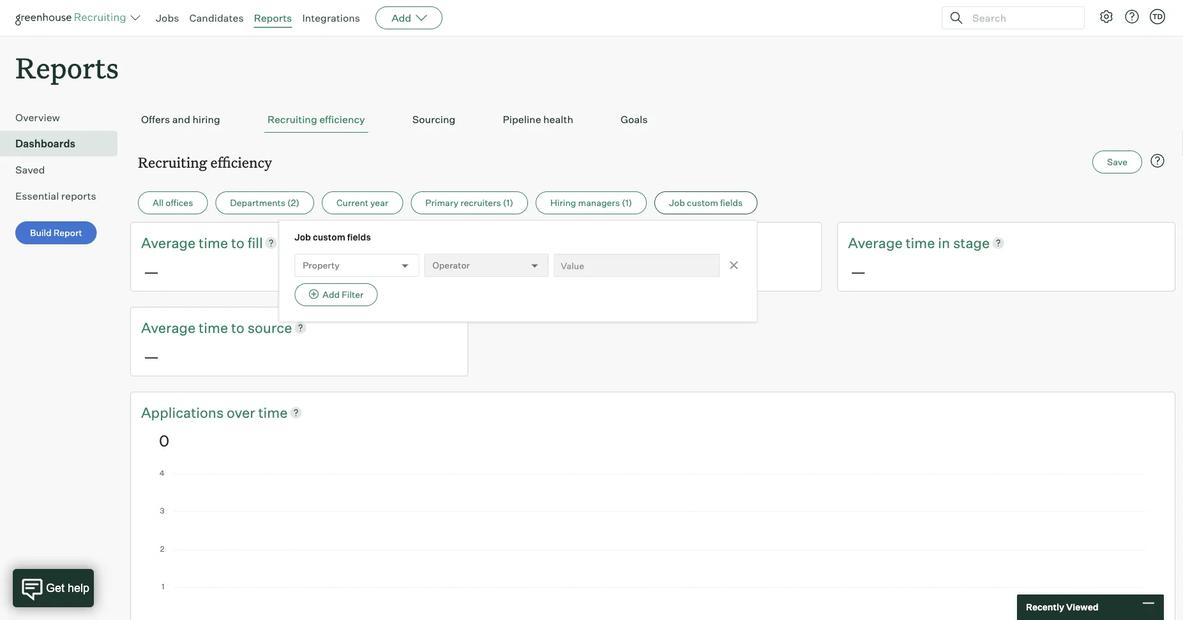Task type: describe. For each thing, give the bounding box(es) containing it.
average time in
[[848, 234, 953, 252]]

pipeline
[[503, 113, 541, 126]]

all
[[153, 197, 164, 209]]

hiring
[[550, 197, 576, 209]]

to for source
[[231, 319, 244, 337]]

applications
[[141, 404, 224, 421]]

— for stage
[[851, 262, 866, 281]]

overview
[[15, 111, 60, 124]]

average time to for fill
[[141, 234, 248, 252]]

integrations
[[302, 11, 360, 24]]

jobs
[[156, 11, 179, 24]]

candidates link
[[189, 11, 244, 24]]

integrations link
[[302, 11, 360, 24]]

sourcing button
[[409, 107, 459, 133]]

over
[[227, 404, 255, 421]]

recently viewed
[[1026, 602, 1099, 613]]

and
[[172, 113, 190, 126]]

custom inside 'button'
[[687, 197, 718, 209]]

time for stage
[[906, 234, 935, 252]]

time for fill
[[199, 234, 228, 252]]

essential reports link
[[15, 189, 112, 204]]

recently
[[1026, 602, 1065, 613]]

add button
[[376, 6, 443, 29]]

year
[[370, 197, 388, 209]]

viewed
[[1066, 602, 1099, 613]]

saved link
[[15, 162, 112, 178]]

time link for source
[[199, 318, 231, 338]]

goals
[[621, 113, 648, 126]]

add filter
[[322, 289, 364, 301]]

build
[[30, 227, 52, 239]]

hiring managers (1) button
[[536, 192, 647, 215]]

xychart image
[[159, 471, 1147, 621]]

essential
[[15, 190, 59, 203]]

to link for source
[[231, 318, 248, 338]]

all offices button
[[138, 192, 208, 215]]

pipeline health button
[[500, 107, 577, 133]]

fields inside 'button'
[[720, 197, 743, 209]]

to link for fill
[[231, 233, 248, 253]]

— for source
[[144, 347, 159, 366]]

build report
[[30, 227, 82, 239]]

Search text field
[[969, 9, 1073, 27]]

fill link
[[248, 233, 263, 253]]

tab list containing offers and hiring
[[138, 107, 1168, 133]]

goals button
[[617, 107, 651, 133]]

reports
[[61, 190, 96, 203]]

departments (2)
[[230, 197, 299, 209]]

current year
[[337, 197, 388, 209]]

time link for fill
[[199, 233, 231, 253]]

1 vertical spatial reports
[[15, 49, 119, 86]]

health
[[543, 113, 573, 126]]

jobs link
[[156, 11, 179, 24]]

faq image
[[1150, 153, 1165, 169]]

save
[[1107, 157, 1128, 168]]

all offices
[[153, 197, 193, 209]]

in link
[[938, 233, 953, 253]]

average for fill
[[141, 234, 196, 252]]

current year button
[[322, 192, 403, 215]]

offices
[[166, 197, 193, 209]]

(1) for hiring managers (1)
[[622, 197, 632, 209]]

average link for source
[[141, 318, 199, 338]]

sourcing
[[412, 113, 456, 126]]

managers
[[578, 197, 620, 209]]

0
[[159, 432, 169, 451]]

filter
[[342, 289, 364, 301]]

offers and hiring
[[141, 113, 220, 126]]

overview link
[[15, 110, 112, 125]]

primary recruiters (1)
[[425, 197, 513, 209]]

average time to for source
[[141, 319, 248, 337]]

td button
[[1150, 9, 1165, 24]]

primary
[[425, 197, 459, 209]]



Task type: locate. For each thing, give the bounding box(es) containing it.
(1) inside hiring managers (1) button
[[622, 197, 632, 209]]

1 vertical spatial efficiency
[[210, 153, 272, 172]]

0 horizontal spatial job custom fields
[[295, 232, 371, 243]]

tab list
[[138, 107, 1168, 133]]

average time to
[[141, 234, 248, 252], [141, 319, 248, 337]]

(1)
[[503, 197, 513, 209], [622, 197, 632, 209]]

0 vertical spatial custom
[[687, 197, 718, 209]]

applications link
[[141, 403, 227, 422]]

add inside add popup button
[[392, 11, 411, 24]]

report
[[53, 227, 82, 239]]

0 vertical spatial to link
[[231, 233, 248, 253]]

time link
[[199, 233, 231, 253], [906, 233, 938, 253], [199, 318, 231, 338], [258, 403, 288, 422]]

td button
[[1148, 6, 1168, 27]]

average for source
[[141, 319, 196, 337]]

1 to from the top
[[231, 234, 244, 252]]

(1) for primary recruiters (1)
[[503, 197, 513, 209]]

recruiting efficiency
[[267, 113, 365, 126], [138, 153, 272, 172]]

2 to link from the top
[[231, 318, 248, 338]]

0 vertical spatial recruiting efficiency
[[267, 113, 365, 126]]

stage
[[953, 234, 990, 252]]

average link
[[141, 233, 199, 253], [848, 233, 906, 253], [141, 318, 199, 338]]

job custom fields
[[669, 197, 743, 209], [295, 232, 371, 243]]

custom
[[687, 197, 718, 209], [313, 232, 345, 243]]

0 vertical spatial add
[[392, 11, 411, 24]]

departments (2) button
[[215, 192, 314, 215]]

time link left fill link
[[199, 233, 231, 253]]

recruiters
[[460, 197, 501, 209]]

0 vertical spatial recruiting
[[267, 113, 317, 126]]

reports link
[[254, 11, 292, 24]]

in
[[938, 234, 950, 252]]

(2)
[[287, 197, 299, 209]]

1 vertical spatial to
[[231, 319, 244, 337]]

1 (1) from the left
[[503, 197, 513, 209]]

build report button
[[15, 222, 97, 245]]

job inside 'button'
[[669, 197, 685, 209]]

add
[[392, 11, 411, 24], [322, 289, 340, 301]]

1 to link from the top
[[231, 233, 248, 253]]

fields
[[720, 197, 743, 209], [347, 232, 371, 243]]

0 horizontal spatial (1)
[[503, 197, 513, 209]]

to for fill
[[231, 234, 244, 252]]

time left in
[[906, 234, 935, 252]]

source link
[[248, 318, 292, 338]]

candidates
[[189, 11, 244, 24]]

offers and hiring button
[[138, 107, 223, 133]]

current
[[337, 197, 368, 209]]

applications over
[[141, 404, 258, 421]]

2 (1) from the left
[[622, 197, 632, 209]]

add filter button
[[295, 284, 378, 307]]

dashboards
[[15, 137, 75, 150]]

time left source at left
[[199, 319, 228, 337]]

1 horizontal spatial reports
[[254, 11, 292, 24]]

time link for stage
[[906, 233, 938, 253]]

average link for stage
[[848, 233, 906, 253]]

1 vertical spatial recruiting efficiency
[[138, 153, 272, 172]]

add for add
[[392, 11, 411, 24]]

0 vertical spatial fields
[[720, 197, 743, 209]]

to link
[[231, 233, 248, 253], [231, 318, 248, 338]]

to left source at left
[[231, 319, 244, 337]]

time right over in the bottom of the page
[[258, 404, 288, 421]]

job
[[669, 197, 685, 209], [295, 232, 311, 243]]

essential reports
[[15, 190, 96, 203]]

recruiting inside button
[[267, 113, 317, 126]]

1 vertical spatial average time to
[[141, 319, 248, 337]]

average link for fill
[[141, 233, 199, 253]]

reports down greenhouse recruiting image
[[15, 49, 119, 86]]

1 horizontal spatial job
[[669, 197, 685, 209]]

time link right over in the bottom of the page
[[258, 403, 288, 422]]

1 vertical spatial to link
[[231, 318, 248, 338]]

hiring
[[192, 113, 220, 126]]

0 vertical spatial average time to
[[141, 234, 248, 252]]

1 horizontal spatial recruiting
[[267, 113, 317, 126]]

add for add filter
[[322, 289, 340, 301]]

1 vertical spatial recruiting
[[138, 153, 207, 172]]

td
[[1153, 12, 1163, 21]]

reports
[[254, 11, 292, 24], [15, 49, 119, 86]]

0 horizontal spatial recruiting
[[138, 153, 207, 172]]

time link left stage link
[[906, 233, 938, 253]]

1 vertical spatial job custom fields
[[295, 232, 371, 243]]

1 horizontal spatial (1)
[[622, 197, 632, 209]]

0 vertical spatial job
[[669, 197, 685, 209]]

1 vertical spatial job
[[295, 232, 311, 243]]

1 horizontal spatial efficiency
[[319, 113, 365, 126]]

dashboards link
[[15, 136, 112, 151]]

2 to from the top
[[231, 319, 244, 337]]

1 horizontal spatial add
[[392, 11, 411, 24]]

job custom fields inside 'button'
[[669, 197, 743, 209]]

reports right candidates
[[254, 11, 292, 24]]

1 vertical spatial fields
[[347, 232, 371, 243]]

average
[[141, 234, 196, 252], [848, 234, 903, 252], [141, 319, 196, 337]]

0 horizontal spatial custom
[[313, 232, 345, 243]]

0 horizontal spatial fields
[[347, 232, 371, 243]]

over link
[[227, 403, 258, 422]]

efficiency inside button
[[319, 113, 365, 126]]

job custom fields button
[[655, 192, 758, 215]]

0 horizontal spatial reports
[[15, 49, 119, 86]]

1 horizontal spatial fields
[[720, 197, 743, 209]]

1 average time to from the top
[[141, 234, 248, 252]]

time link left source link at the left bottom of the page
[[199, 318, 231, 338]]

0 vertical spatial reports
[[254, 11, 292, 24]]

0 horizontal spatial job
[[295, 232, 311, 243]]

time left fill
[[199, 234, 228, 252]]

0 vertical spatial job custom fields
[[669, 197, 743, 209]]

to left fill
[[231, 234, 244, 252]]

saved
[[15, 164, 45, 176]]

departments
[[230, 197, 285, 209]]

efficiency
[[319, 113, 365, 126], [210, 153, 272, 172]]

pipeline health
[[503, 113, 573, 126]]

recruiting efficiency button
[[264, 107, 368, 133]]

0 horizontal spatial efficiency
[[210, 153, 272, 172]]

time for source
[[199, 319, 228, 337]]

stage link
[[953, 233, 990, 253]]

offers
[[141, 113, 170, 126]]

add inside add filter button
[[322, 289, 340, 301]]

to
[[231, 234, 244, 252], [231, 319, 244, 337]]

fill
[[248, 234, 263, 252]]

1 vertical spatial custom
[[313, 232, 345, 243]]

recruiting
[[267, 113, 317, 126], [138, 153, 207, 172]]

hiring managers (1)
[[550, 197, 632, 209]]

time
[[199, 234, 228, 252], [906, 234, 935, 252], [199, 319, 228, 337], [258, 404, 288, 421]]

(1) right recruiters on the left of page
[[503, 197, 513, 209]]

0 vertical spatial to
[[231, 234, 244, 252]]

average for stage
[[848, 234, 903, 252]]

(1) right managers
[[622, 197, 632, 209]]

Value text field
[[554, 254, 720, 277]]

1 horizontal spatial custom
[[687, 197, 718, 209]]

save button
[[1093, 151, 1142, 174]]

property
[[303, 260, 340, 271]]

(1) inside primary recruiters (1) button
[[503, 197, 513, 209]]

configure image
[[1099, 9, 1114, 24]]

—
[[144, 262, 159, 281], [497, 262, 513, 281], [851, 262, 866, 281], [144, 347, 159, 366]]

0 horizontal spatial add
[[322, 289, 340, 301]]

recruiting efficiency inside button
[[267, 113, 365, 126]]

primary recruiters (1) button
[[411, 192, 528, 215]]

1 horizontal spatial job custom fields
[[669, 197, 743, 209]]

— for fill
[[144, 262, 159, 281]]

source
[[248, 319, 292, 337]]

1 vertical spatial add
[[322, 289, 340, 301]]

greenhouse recruiting image
[[15, 10, 130, 26]]

2 average time to from the top
[[141, 319, 248, 337]]

0 vertical spatial efficiency
[[319, 113, 365, 126]]



Task type: vqa. For each thing, say whether or not it's contained in the screenshot.
the of
no



